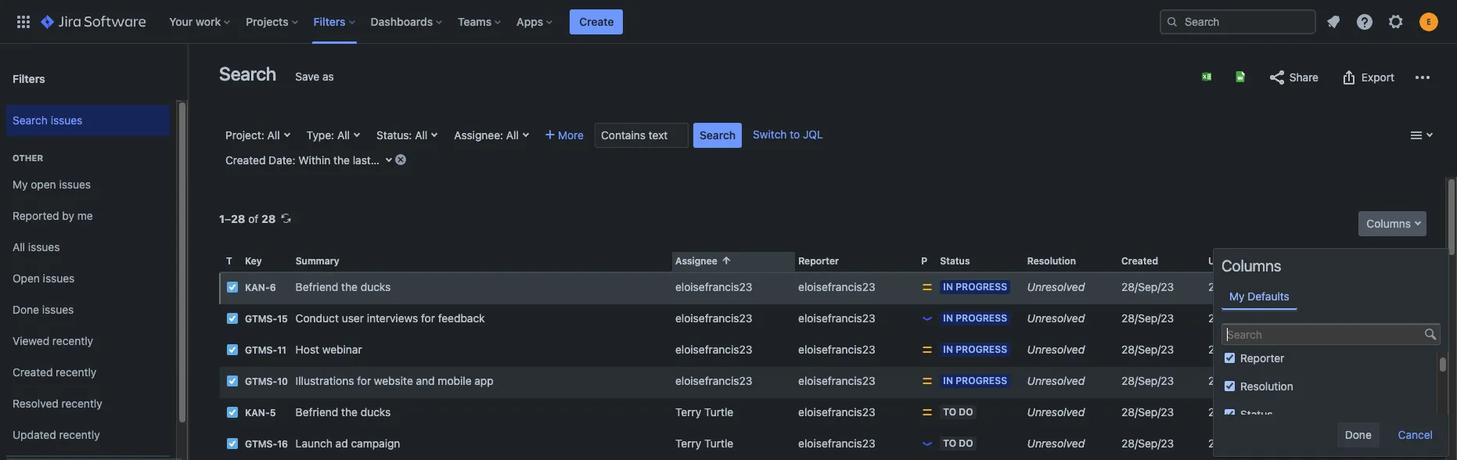 Task type: vqa. For each thing, say whether or not it's contained in the screenshot.
'GTMS-10' link
yes



Task type: describe. For each thing, give the bounding box(es) containing it.
to do for befriend the ducks
[[944, 406, 974, 418]]

gtms-10 illustrations for website and mobile app
[[245, 374, 494, 388]]

task image for host
[[226, 344, 239, 356]]

host
[[296, 343, 320, 356]]

webinar
[[322, 343, 362, 356]]

weeks,
[[384, 153, 419, 167]]

my open issues
[[13, 177, 91, 191]]

kan-6 link
[[245, 282, 276, 294]]

open
[[31, 177, 56, 191]]

updated for updated recently
[[13, 428, 56, 441]]

ad
[[336, 437, 348, 450]]

recently for updated recently
[[59, 428, 100, 441]]

recently for resolved recently
[[62, 397, 102, 410]]

in progress for host webinar
[[944, 344, 1008, 356]]

progress for illustrations for website and mobile app
[[956, 375, 1008, 387]]

date:
[[269, 153, 296, 167]]

the for terry turtle
[[341, 406, 358, 419]]

export button
[[1333, 65, 1403, 90]]

jql
[[803, 128, 824, 141]]

befriend for terry turtle
[[296, 406, 338, 419]]

terry turtle link for launch ad campaign
[[676, 437, 734, 450]]

created date: within the last 4 weeks, 2 days
[[225, 153, 455, 167]]

projects
[[246, 14, 289, 28]]

terry for launch ad campaign
[[676, 437, 702, 450]]

kan-6
[[245, 282, 276, 294]]

do for befriend the ducks
[[959, 406, 974, 418]]

switch to jql
[[753, 128, 824, 141]]

host webinar
[[296, 343, 362, 356]]

medium image for 18/sep/23
[[922, 375, 934, 388]]

save as button
[[288, 64, 342, 89]]

mobile
[[438, 374, 472, 388]]

search issues
[[13, 113, 82, 127]]

low image
[[922, 438, 934, 450]]

0 vertical spatial search field
[[1160, 9, 1317, 34]]

my open issues link
[[6, 169, 170, 200]]

viewed recently link
[[6, 326, 170, 357]]

gtms-15 conduct user interviews for feedback
[[245, 312, 485, 325]]

recently for created recently
[[56, 365, 97, 379]]

progress for conduct user interviews for feedback
[[956, 313, 1008, 324]]

1 horizontal spatial resolution
[[1241, 380, 1294, 393]]

summary
[[296, 255, 340, 267]]

in for conduct user interviews for feedback
[[944, 313, 954, 324]]

conduct user interviews for feedback link
[[296, 312, 485, 325]]

all issues
[[13, 240, 60, 253]]

5
[[270, 407, 276, 419]]

15
[[277, 313, 288, 325]]

gtms-10 link
[[245, 376, 288, 388]]

unresolved for kan-5
[[1028, 406, 1085, 419]]

open in microsoft excel image
[[1201, 70, 1214, 83]]

export
[[1362, 70, 1395, 84]]

in for befriend the ducks
[[944, 281, 954, 293]]

unresolved for gtms-16
[[1028, 437, 1085, 450]]

columns button
[[1360, 211, 1427, 236]]

create button
[[570, 9, 624, 34]]

as
[[323, 70, 334, 83]]

me
[[77, 209, 93, 222]]

last
[[353, 153, 371, 167]]

task image for befriend the ducks
[[226, 406, 239, 419]]

turtle for launch ad campaign
[[705, 437, 734, 450]]

create
[[580, 14, 614, 28]]

default image
[[1425, 328, 1438, 341]]

to
[[790, 128, 800, 141]]

switch to jql link
[[753, 128, 824, 141]]

–
[[225, 212, 231, 225]]

befriend the ducks link for terry turtle
[[296, 406, 391, 419]]

ducks for eloisefrancis23
[[361, 280, 391, 294]]

open issues
[[13, 271, 75, 285]]

1 – 28 of 28
[[219, 212, 276, 225]]

other group
[[6, 136, 170, 456]]

Search issues using keywords text field
[[595, 123, 689, 148]]

task image for illustrations for website and mobile app
[[226, 375, 239, 388]]

16/nov/23
[[1296, 437, 1347, 450]]

filters button
[[309, 9, 361, 34]]

filters inside "dropdown button"
[[314, 14, 346, 28]]

0 vertical spatial reporter
[[799, 255, 839, 267]]

6
[[270, 282, 276, 294]]

search for search issues
[[13, 113, 48, 127]]

task image for befriend
[[226, 281, 239, 294]]

appswitcher icon image
[[14, 12, 33, 31]]

befriend the ducks for terry turtle
[[296, 406, 391, 419]]

app
[[475, 374, 494, 388]]

search issues group
[[6, 100, 170, 141]]

updated recently link
[[6, 420, 170, 451]]

user
[[342, 312, 364, 325]]

reported
[[13, 209, 59, 222]]

1 28 from the left
[[231, 212, 245, 225]]

switch
[[753, 128, 787, 141]]

unresolved for kan-6
[[1028, 280, 1085, 294]]

project: all
[[225, 128, 280, 142]]

unresolved for gtms-11
[[1028, 343, 1085, 356]]

gtms-11
[[245, 345, 287, 356]]

done
[[13, 303, 39, 316]]

0 vertical spatial resolution
[[1028, 255, 1077, 267]]

issues for search issues
[[51, 113, 82, 127]]

kan- for eloisefrancis23
[[245, 282, 270, 294]]

days
[[431, 153, 455, 167]]

search button
[[694, 123, 742, 148]]

p
[[922, 255, 928, 267]]

my for my defaults
[[1230, 290, 1245, 303]]

1 horizontal spatial for
[[421, 312, 435, 325]]

viewed
[[13, 334, 49, 347]]

search image
[[1167, 15, 1179, 28]]

created for created recently
[[13, 365, 53, 379]]

progress for host webinar
[[956, 344, 1008, 356]]

launch ad campaign link
[[296, 437, 400, 450]]

search issues link
[[6, 105, 170, 136]]

created recently
[[13, 365, 97, 379]]

open issues link
[[6, 263, 170, 294]]

ducks for terry turtle
[[361, 406, 391, 419]]

created for created
[[1122, 255, 1159, 267]]

work
[[196, 14, 221, 28]]

11
[[277, 345, 287, 356]]

type:
[[307, 128, 334, 142]]

to for befriend the ducks
[[944, 406, 957, 418]]

reported by me
[[13, 209, 93, 222]]

2
[[422, 153, 428, 167]]

projects button
[[241, 9, 304, 34]]

in progress for befriend the ducks
[[944, 281, 1008, 293]]

done issues
[[13, 303, 74, 316]]

0 vertical spatial the
[[334, 153, 350, 167]]

updated recently
[[13, 428, 100, 441]]

illustrations for website and mobile app link
[[296, 374, 494, 388]]

viewed recently
[[13, 334, 93, 347]]



Task type: locate. For each thing, give the bounding box(es) containing it.
terry turtle link for befriend the ducks
[[676, 406, 734, 419]]

my inside my defaults button
[[1230, 290, 1245, 303]]

gtms-15 link
[[245, 313, 288, 325]]

eloisefrancis23
[[676, 280, 753, 294], [799, 280, 876, 294], [676, 312, 753, 325], [799, 312, 876, 325], [676, 343, 753, 356], [799, 343, 876, 356], [676, 374, 753, 388], [799, 374, 876, 388], [799, 406, 876, 419], [799, 437, 876, 450]]

1 vertical spatial my
[[1230, 290, 1245, 303]]

group
[[6, 456, 170, 460]]

1 gtms- from the top
[[245, 313, 277, 325]]

1 medium image from the top
[[922, 281, 934, 294]]

1 vertical spatial do
[[959, 438, 974, 450]]

the up user
[[341, 280, 358, 294]]

recently inside viewed recently link
[[52, 334, 93, 347]]

0 horizontal spatial created
[[13, 365, 53, 379]]

1
[[219, 212, 225, 225]]

1 kan- from the top
[[245, 282, 270, 294]]

issues for open issues
[[43, 271, 75, 285]]

help image
[[1356, 12, 1375, 31]]

task image down t
[[226, 281, 239, 294]]

0 vertical spatial terry turtle
[[676, 406, 734, 419]]

10
[[277, 376, 288, 388]]

issues right open at the left top of page
[[59, 177, 91, 191]]

1 vertical spatial reporter
[[1241, 352, 1285, 365]]

recently down viewed recently link
[[56, 365, 97, 379]]

2 turtle from the top
[[705, 437, 734, 450]]

1 vertical spatial filters
[[13, 72, 45, 85]]

t
[[226, 255, 232, 267]]

None submit
[[1338, 423, 1380, 448]]

0 horizontal spatial filters
[[13, 72, 45, 85]]

1 horizontal spatial my
[[1230, 290, 1245, 303]]

issues up the open issues
[[28, 240, 60, 253]]

gtms- inside gtms-10 illustrations for website and mobile app
[[245, 376, 277, 388]]

task image left gtms-10 link
[[226, 375, 239, 388]]

1 vertical spatial medium image
[[922, 375, 934, 388]]

all for type: all
[[337, 128, 350, 142]]

terry
[[676, 406, 702, 419], [676, 437, 702, 450]]

recently down created recently link
[[62, 397, 102, 410]]

to for launch ad campaign
[[944, 438, 957, 450]]

medium image up low image
[[922, 406, 934, 419]]

turtle for befriend the ducks
[[705, 406, 734, 419]]

issues for all issues
[[28, 240, 60, 253]]

2 horizontal spatial search
[[700, 128, 736, 142]]

search inside button
[[700, 128, 736, 142]]

2 in progress from the top
[[944, 313, 1008, 324]]

1 vertical spatial search field
[[1222, 323, 1441, 345]]

2 vertical spatial task image
[[226, 406, 239, 419]]

0 vertical spatial task image
[[226, 281, 239, 294]]

defaults
[[1248, 290, 1290, 303]]

banner containing your work
[[0, 0, 1458, 44]]

1 turtle from the top
[[705, 406, 734, 419]]

1 vertical spatial to
[[944, 438, 957, 450]]

0 vertical spatial status
[[941, 255, 971, 267]]

kan- down gtms-10 link
[[245, 407, 270, 419]]

None checkbox
[[1225, 381, 1236, 391]]

Search field
[[1160, 9, 1317, 34], [1222, 323, 1441, 345]]

resolved recently
[[13, 397, 102, 410]]

1 do from the top
[[959, 406, 974, 418]]

key
[[245, 255, 262, 267]]

1 in progress from the top
[[944, 281, 1008, 293]]

notifications image
[[1325, 12, 1344, 31]]

0 horizontal spatial 28
[[231, 212, 245, 225]]

created recently link
[[6, 357, 170, 388]]

0 horizontal spatial my
[[13, 177, 28, 191]]

4 gtms- from the top
[[245, 439, 277, 450]]

1 in from the top
[[944, 281, 954, 293]]

all for project: all
[[267, 128, 280, 142]]

2 to from the top
[[944, 438, 957, 450]]

1 befriend the ducks from the top
[[296, 280, 391, 294]]

search for search button
[[700, 128, 736, 142]]

1 horizontal spatial columns
[[1367, 217, 1412, 230]]

3 in progress from the top
[[944, 344, 1008, 356]]

columns inside button
[[1367, 217, 1412, 230]]

0 vertical spatial to do
[[944, 406, 974, 418]]

gtms- for conduct
[[245, 313, 277, 325]]

columns
[[1367, 217, 1412, 230], [1222, 257, 1282, 275]]

updated for updated
[[1209, 255, 1249, 267]]

unresolved for gtms-10
[[1028, 374, 1085, 388]]

4 progress from the top
[[956, 375, 1008, 387]]

unresolved for gtms-15
[[1028, 312, 1085, 325]]

2 in from the top
[[944, 313, 954, 324]]

2 medium image from the top
[[922, 406, 934, 419]]

terry turtle for befriend the ducks
[[676, 406, 734, 419]]

2 medium image from the top
[[922, 375, 934, 388]]

befriend up the launch
[[296, 406, 338, 419]]

recently down done issues link
[[52, 334, 93, 347]]

2 vertical spatial search
[[700, 128, 736, 142]]

1 vertical spatial befriend
[[296, 406, 338, 419]]

0 vertical spatial columns
[[1367, 217, 1412, 230]]

medium image down low icon
[[922, 344, 934, 356]]

search
[[219, 63, 277, 85], [13, 113, 48, 127], [700, 128, 736, 142]]

gtms- inside gtms-16 launch ad campaign
[[245, 439, 277, 450]]

for left feedback in the bottom left of the page
[[421, 312, 435, 325]]

1 terry turtle link from the top
[[676, 406, 734, 419]]

befriend for eloisefrancis23
[[296, 280, 338, 294]]

1 vertical spatial terry
[[676, 437, 702, 450]]

ducks up campaign
[[361, 406, 391, 419]]

illustrations
[[296, 374, 354, 388]]

kan- for terry turtle
[[245, 407, 270, 419]]

website
[[374, 374, 413, 388]]

to do for launch ad campaign
[[944, 438, 974, 450]]

medium image for eloisefrancis23
[[922, 281, 934, 294]]

to
[[944, 406, 957, 418], [944, 438, 957, 450]]

1 horizontal spatial search
[[219, 63, 277, 85]]

kan-5
[[245, 407, 276, 419]]

type: all
[[307, 128, 350, 142]]

medium image for terry turtle
[[922, 406, 934, 419]]

0 horizontal spatial columns
[[1222, 257, 1282, 275]]

2 28 from the left
[[262, 212, 276, 225]]

filters up search issues
[[13, 72, 45, 85]]

in progress
[[944, 281, 1008, 293], [944, 313, 1008, 324], [944, 344, 1008, 356], [944, 375, 1008, 387]]

1 vertical spatial columns
[[1222, 257, 1282, 275]]

for left website
[[357, 374, 371, 388]]

befriend the ducks up user
[[296, 280, 391, 294]]

3 progress from the top
[[956, 344, 1008, 356]]

gtms-
[[245, 313, 277, 325], [245, 345, 277, 356], [245, 376, 277, 388], [245, 439, 277, 450]]

1 to from the top
[[944, 406, 957, 418]]

cancel
[[1399, 428, 1434, 442]]

0 vertical spatial medium image
[[922, 281, 934, 294]]

2 terry turtle link from the top
[[676, 437, 734, 450]]

gtms-16 link
[[245, 439, 288, 450]]

search down projects
[[219, 63, 277, 85]]

0 vertical spatial to
[[944, 406, 957, 418]]

gtms- up kan-5
[[245, 376, 277, 388]]

1 progress from the top
[[956, 281, 1008, 293]]

1 befriend the ducks link from the top
[[296, 280, 391, 294]]

to do
[[944, 406, 974, 418], [944, 438, 974, 450]]

open
[[13, 271, 40, 285]]

ducks
[[361, 280, 391, 294], [361, 406, 391, 419]]

done issues link
[[6, 294, 170, 326]]

medium image
[[922, 281, 934, 294], [922, 406, 934, 419]]

all right type:
[[337, 128, 350, 142]]

0 horizontal spatial updated
[[13, 428, 56, 441]]

task image left kan-5
[[226, 406, 239, 419]]

2 befriend from the top
[[296, 406, 338, 419]]

2 kan- from the top
[[245, 407, 270, 419]]

1 task image from the top
[[226, 313, 239, 325]]

0 vertical spatial do
[[959, 406, 974, 418]]

0 vertical spatial filters
[[314, 14, 346, 28]]

0 vertical spatial created
[[225, 153, 266, 167]]

gtms- inside gtms-15 conduct user interviews for feedback
[[245, 313, 277, 325]]

1 vertical spatial for
[[357, 374, 371, 388]]

2 terry turtle from the top
[[676, 437, 734, 450]]

gtms- down gtms-15 link
[[245, 345, 277, 356]]

issues right open
[[43, 271, 75, 285]]

0 horizontal spatial status
[[941, 255, 971, 267]]

befriend the ducks up ad
[[296, 406, 391, 419]]

4 unresolved from the top
[[1028, 374, 1085, 388]]

2 progress from the top
[[956, 313, 1008, 324]]

issues inside group
[[51, 113, 82, 127]]

search field up 18/sep/23
[[1222, 323, 1441, 345]]

created for created date: within the last 4 weeks, 2 days
[[225, 153, 266, 167]]

2 ducks from the top
[[361, 406, 391, 419]]

save as
[[295, 70, 334, 83]]

recently inside updated recently link
[[59, 428, 100, 441]]

settings image
[[1387, 12, 1406, 31]]

1 horizontal spatial 28
[[262, 212, 276, 225]]

in progress for illustrations for website and mobile app
[[944, 375, 1008, 387]]

task image
[[226, 281, 239, 294], [226, 344, 239, 356], [226, 438, 239, 450]]

the for eloisefrancis23
[[341, 280, 358, 294]]

1 horizontal spatial reporter
[[1241, 352, 1285, 365]]

1 vertical spatial medium image
[[922, 406, 934, 419]]

open in google sheets image
[[1235, 70, 1247, 83]]

kan- down key
[[245, 282, 270, 294]]

in progress for conduct user interviews for feedback
[[944, 313, 1008, 324]]

1 vertical spatial created
[[1122, 255, 1159, 267]]

0 vertical spatial befriend the ducks link
[[296, 280, 391, 294]]

filters up as
[[314, 14, 346, 28]]

small image
[[720, 254, 733, 267]]

0 horizontal spatial all
[[13, 240, 25, 253]]

launch
[[296, 437, 333, 450]]

2 befriend the ducks link from the top
[[296, 406, 391, 419]]

1 vertical spatial task image
[[226, 344, 239, 356]]

sidebar navigation image
[[171, 63, 205, 94]]

in
[[944, 281, 954, 293], [944, 313, 954, 324], [944, 344, 954, 356], [944, 375, 954, 387]]

1 vertical spatial status
[[1241, 408, 1273, 421]]

0 vertical spatial for
[[421, 312, 435, 325]]

search field up open in google sheets "image"
[[1160, 9, 1317, 34]]

1 vertical spatial the
[[341, 280, 358, 294]]

1 unresolved from the top
[[1028, 280, 1085, 294]]

terry for befriend the ducks
[[676, 406, 702, 419]]

share link
[[1261, 65, 1327, 90]]

medium image down "p"
[[922, 281, 934, 294]]

gtms- down kan-6
[[245, 313, 277, 325]]

eloisefrancis23 link
[[676, 280, 753, 294], [799, 280, 876, 294], [676, 312, 753, 325], [799, 312, 876, 325], [676, 343, 753, 356], [799, 343, 876, 356], [676, 374, 753, 388], [799, 374, 876, 388], [799, 406, 876, 419], [799, 437, 876, 450]]

befriend the ducks link
[[296, 280, 391, 294], [296, 406, 391, 419]]

low image
[[922, 313, 934, 325]]

my defaults
[[1230, 290, 1290, 303]]

updated up my defaults
[[1209, 255, 1249, 267]]

befriend the ducks link up user
[[296, 280, 391, 294]]

task image
[[226, 313, 239, 325], [226, 375, 239, 388], [226, 406, 239, 419]]

gtms-11 link
[[245, 345, 287, 356]]

project:
[[225, 128, 264, 142]]

conduct
[[296, 312, 339, 325]]

0 vertical spatial kan-
[[245, 282, 270, 294]]

issues up my open issues at the left of the page
[[51, 113, 82, 127]]

task image left gtms-15 link
[[226, 313, 239, 325]]

0 vertical spatial befriend
[[296, 280, 338, 294]]

my for my open issues
[[13, 177, 28, 191]]

my left open at the left top of page
[[13, 177, 28, 191]]

0 horizontal spatial for
[[357, 374, 371, 388]]

issues up "viewed recently"
[[42, 303, 74, 316]]

recently down the resolved recently link
[[59, 428, 100, 441]]

all inside all issues link
[[13, 240, 25, 253]]

medium image
[[922, 344, 934, 356], [922, 375, 934, 388]]

issues for done issues
[[42, 303, 74, 316]]

befriend the ducks for eloisefrancis23
[[296, 280, 391, 294]]

16
[[277, 439, 288, 450]]

assignee
[[676, 255, 718, 267]]

kan-
[[245, 282, 270, 294], [245, 407, 270, 419]]

1 horizontal spatial all
[[267, 128, 280, 142]]

0 vertical spatial turtle
[[705, 406, 734, 419]]

0 vertical spatial medium image
[[922, 344, 934, 356]]

befriend the ducks link up ad
[[296, 406, 391, 419]]

0 vertical spatial terry
[[676, 406, 702, 419]]

3 unresolved from the top
[[1028, 343, 1085, 356]]

by
[[62, 209, 74, 222]]

updated down resolved
[[13, 428, 56, 441]]

6 unresolved from the top
[[1028, 437, 1085, 450]]

3 task image from the top
[[226, 406, 239, 419]]

0 vertical spatial ducks
[[361, 280, 391, 294]]

0 horizontal spatial search
[[13, 113, 48, 127]]

1 medium image from the top
[[922, 344, 934, 356]]

resolved recently link
[[6, 388, 170, 420]]

5 unresolved from the top
[[1028, 406, 1085, 419]]

created inside other group
[[13, 365, 53, 379]]

1 terry from the top
[[676, 406, 702, 419]]

my left defaults on the right bottom
[[1230, 290, 1245, 303]]

share
[[1290, 70, 1319, 84]]

11/oct/23
[[1296, 343, 1344, 356]]

task image left gtms-11 link
[[226, 344, 239, 356]]

befriend the ducks link for eloisefrancis23
[[296, 280, 391, 294]]

1 task image from the top
[[226, 281, 239, 294]]

save
[[295, 70, 320, 83]]

2 vertical spatial the
[[341, 406, 358, 419]]

reported by me link
[[6, 200, 170, 232]]

your profile and settings image
[[1420, 12, 1439, 31]]

all up date:
[[267, 128, 280, 142]]

4 in progress from the top
[[944, 375, 1008, 387]]

kan-5 link
[[245, 407, 276, 419]]

2 task image from the top
[[226, 344, 239, 356]]

1 vertical spatial terry turtle link
[[676, 437, 734, 450]]

other
[[13, 153, 43, 163]]

1 vertical spatial kan-
[[245, 407, 270, 419]]

1 vertical spatial search
[[13, 113, 48, 127]]

2 terry from the top
[[676, 437, 702, 450]]

1 horizontal spatial updated
[[1209, 255, 1249, 267]]

gtms- for illustrations
[[245, 376, 277, 388]]

2 horizontal spatial all
[[337, 128, 350, 142]]

0 horizontal spatial resolution
[[1028, 255, 1077, 267]]

1 vertical spatial updated
[[13, 428, 56, 441]]

medium image up low image
[[922, 375, 934, 388]]

0 vertical spatial terry turtle link
[[676, 406, 734, 419]]

interviews
[[367, 312, 418, 325]]

1 vertical spatial to do
[[944, 438, 974, 450]]

1 ducks from the top
[[361, 280, 391, 294]]

do for launch ad campaign
[[959, 438, 974, 450]]

2 unresolved from the top
[[1028, 312, 1085, 325]]

0 vertical spatial search
[[219, 63, 277, 85]]

befriend down summary
[[296, 280, 338, 294]]

within
[[299, 153, 331, 167]]

1 horizontal spatial filters
[[314, 14, 346, 28]]

0 horizontal spatial reporter
[[799, 255, 839, 267]]

0 vertical spatial task image
[[226, 313, 239, 325]]

medium image for 11/oct/23
[[922, 344, 934, 356]]

3 gtms- from the top
[[245, 376, 277, 388]]

filters
[[314, 14, 346, 28], [13, 72, 45, 85]]

1 vertical spatial befriend the ducks link
[[296, 406, 391, 419]]

1 vertical spatial task image
[[226, 375, 239, 388]]

resolution
[[1028, 255, 1077, 267], [1241, 380, 1294, 393]]

remove criteria image
[[395, 153, 407, 166]]

2 horizontal spatial created
[[1122, 255, 1159, 267]]

primary element
[[9, 0, 1160, 43]]

2 vertical spatial task image
[[226, 438, 239, 450]]

updated inside updated recently link
[[13, 428, 56, 441]]

task image left gtms-16 link
[[226, 438, 239, 450]]

and
[[416, 374, 435, 388]]

search inside group
[[13, 113, 48, 127]]

campaign
[[351, 437, 400, 450]]

your work
[[169, 14, 221, 28]]

gtms- for launch
[[245, 439, 277, 450]]

gtms- down kan-5 link at left
[[245, 439, 277, 450]]

None checkbox
[[1225, 353, 1236, 363], [1225, 409, 1236, 420], [1225, 353, 1236, 363], [1225, 409, 1236, 420]]

ducks up gtms-15 conduct user interviews for feedback
[[361, 280, 391, 294]]

in for illustrations for website and mobile app
[[944, 375, 954, 387]]

3 in from the top
[[944, 344, 954, 356]]

1 vertical spatial ducks
[[361, 406, 391, 419]]

3 task image from the top
[[226, 438, 239, 450]]

the
[[334, 153, 350, 167], [341, 280, 358, 294], [341, 406, 358, 419]]

jira software image
[[41, 12, 146, 31], [41, 12, 146, 31]]

1 vertical spatial terry turtle
[[676, 437, 734, 450]]

recently inside the resolved recently link
[[62, 397, 102, 410]]

2 do from the top
[[959, 438, 974, 450]]

search left switch
[[700, 128, 736, 142]]

0 vertical spatial my
[[13, 177, 28, 191]]

0 vertical spatial befriend the ducks
[[296, 280, 391, 294]]

all up open
[[13, 240, 25, 253]]

2 to do from the top
[[944, 438, 974, 450]]

0 vertical spatial updated
[[1209, 255, 1249, 267]]

18/sep/23
[[1296, 374, 1347, 388]]

1 terry turtle from the top
[[676, 406, 734, 419]]

my inside 'my open issues' link
[[13, 177, 28, 191]]

host webinar link
[[296, 343, 362, 356]]

2 gtms- from the top
[[245, 345, 277, 356]]

1 to do from the top
[[944, 406, 974, 418]]

befriend
[[296, 280, 338, 294], [296, 406, 338, 419]]

1 vertical spatial turtle
[[705, 437, 734, 450]]

progress for befriend the ducks
[[956, 281, 1008, 293]]

2 task image from the top
[[226, 375, 239, 388]]

all
[[267, 128, 280, 142], [337, 128, 350, 142], [13, 240, 25, 253]]

the left "last"
[[334, 153, 350, 167]]

1 vertical spatial befriend the ducks
[[296, 406, 391, 419]]

the up launch ad campaign link
[[341, 406, 358, 419]]

banner
[[0, 0, 1458, 44]]

my defaults button
[[1222, 285, 1298, 310]]

terry turtle for launch ad campaign
[[676, 437, 734, 450]]

1 befriend from the top
[[296, 280, 338, 294]]

task image for conduct user interviews for feedback
[[226, 313, 239, 325]]

1 horizontal spatial created
[[225, 153, 266, 167]]

1 vertical spatial resolution
[[1241, 380, 1294, 393]]

terry turtle
[[676, 406, 734, 419], [676, 437, 734, 450]]

updated
[[1209, 255, 1249, 267], [13, 428, 56, 441]]

recently for viewed recently
[[52, 334, 93, 347]]

28 left of
[[231, 212, 245, 225]]

1 horizontal spatial status
[[1241, 408, 1273, 421]]

2 befriend the ducks from the top
[[296, 406, 391, 419]]

your
[[169, 14, 193, 28]]

all issues link
[[6, 232, 170, 263]]

search up other
[[13, 113, 48, 127]]

4 in from the top
[[944, 375, 954, 387]]

in for host webinar
[[944, 344, 954, 356]]

2 vertical spatial created
[[13, 365, 53, 379]]

reporter
[[799, 255, 839, 267], [1241, 352, 1285, 365]]

28 right of
[[262, 212, 276, 225]]

recently inside created recently link
[[56, 365, 97, 379]]

feedback
[[438, 312, 485, 325]]



